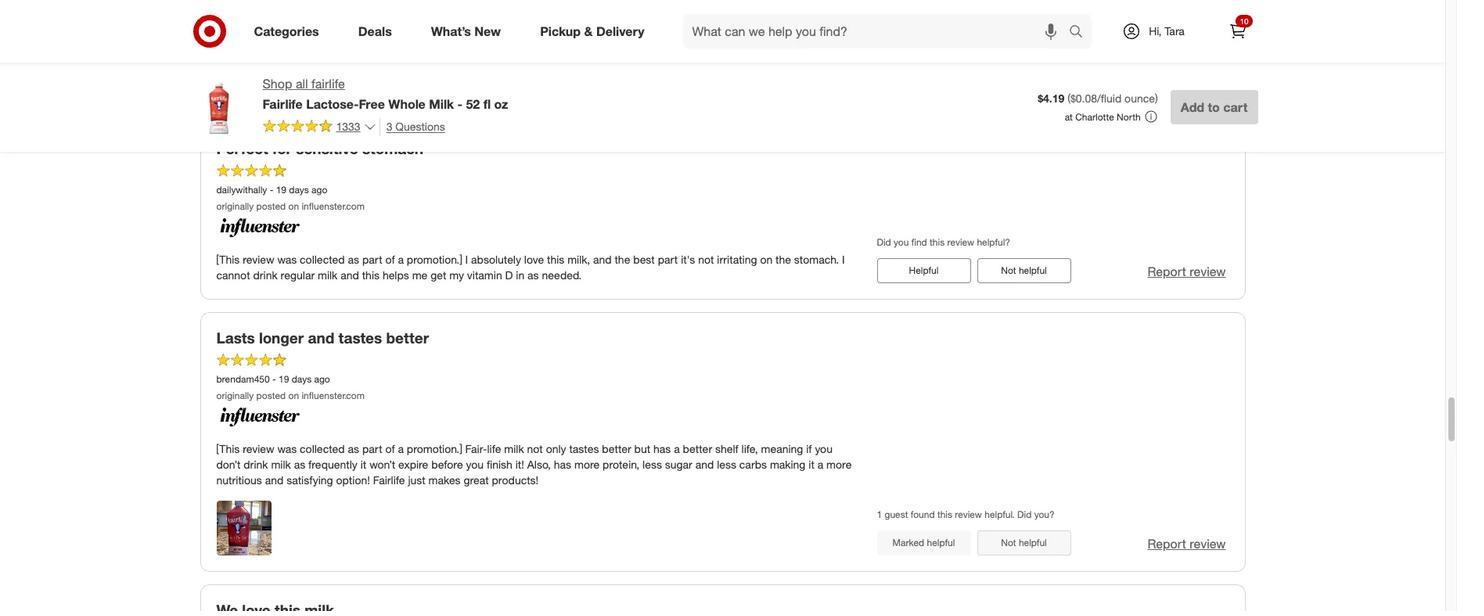 Task type: describe. For each thing, give the bounding box(es) containing it.
and right sugar
[[696, 458, 714, 471]]

love
[[524, 253, 544, 266]]

what's
[[431, 23, 471, 39]]

on for perfect for sensitive stomach
[[288, 200, 299, 212]]

19 for for
[[276, 184, 286, 196]]

report review for 1 guest found this review helpful. did you?
[[1148, 536, 1226, 552]]

report for 1 guest found this review helpful. did you?
[[1148, 536, 1187, 552]]

north
[[1117, 111, 1141, 123]]

what's new link
[[418, 14, 521, 49]]

fairlife
[[312, 76, 345, 92]]

before
[[431, 458, 463, 471]]

(
[[1068, 92, 1071, 105]]

image of fairlife lactose-free whole milk - 52 fl oz image
[[187, 75, 250, 138]]

protein,
[[603, 458, 640, 471]]

helpful button
[[877, 258, 971, 284]]

originally posted on influenster.com for longer
[[216, 390, 365, 402]]

collected for sensitive
[[300, 253, 345, 266]]

report review button for did you find this review helpful?
[[1148, 263, 1226, 281]]

1 horizontal spatial better
[[602, 442, 631, 456]]

was for for
[[277, 253, 297, 266]]

2 less from the left
[[717, 458, 736, 471]]

marked
[[893, 537, 925, 549]]

at
[[1065, 111, 1073, 123]]

a inside [this review was collected as part of a promotion.] i absolutely love this milk, and the best part it's not irritating on the stomach. i cannot drink regular milk and this helps me get my vitamin d in as needed.
[[398, 253, 404, 266]]

10
[[1240, 16, 1249, 26]]

at charlotte north
[[1065, 111, 1141, 123]]

dailywithally
[[216, 184, 267, 196]]

best
[[633, 253, 655, 266]]

- inside shop all fairlife fairlife lactose-free whole milk - 52 fl oz
[[457, 96, 463, 112]]

new
[[475, 23, 501, 39]]

add to cart button
[[1171, 90, 1258, 124]]

3 questions
[[386, 120, 445, 133]]

on for lasts longer and tastes better
[[288, 390, 299, 402]]

of for stomach
[[385, 253, 395, 266]]

1 report review button from the top
[[1148, 74, 1226, 92]]

1 helpful? from the top
[[977, 47, 1010, 59]]

deals
[[358, 23, 392, 39]]

on inside [this review was collected as part of a promotion.] i absolutely love this milk, and the best part it's not irritating on the stomach. i cannot drink regular milk and this helps me get my vitamin d in as needed.
[[760, 253, 773, 266]]

1 vertical spatial milk
[[504, 442, 524, 456]]

brendam450
[[216, 373, 270, 385]]

helpful inside button
[[927, 537, 955, 549]]

free
[[359, 96, 385, 112]]

posted for longer
[[256, 390, 286, 402]]

irritating
[[717, 253, 757, 266]]

[this for perfect
[[216, 253, 240, 266]]

categories
[[254, 23, 319, 39]]

2 guest review image 1 of 1, zoom in image from the top
[[216, 501, 271, 556]]

stomach
[[362, 139, 424, 157]]

part for perfect for sensitive stomach
[[362, 253, 382, 266]]

1 less from the left
[[643, 458, 662, 471]]

pickup
[[540, 23, 581, 39]]

needed.
[[542, 269, 582, 282]]

19 for longer
[[279, 373, 289, 385]]

and right milk, at the left of the page
[[593, 253, 612, 266]]

absolutely
[[471, 253, 521, 266]]

milk,
[[568, 253, 590, 266]]

pickup & delivery link
[[527, 14, 664, 49]]

helpful.
[[985, 509, 1015, 521]]

if
[[806, 442, 812, 456]]

2 i from the left
[[842, 253, 845, 266]]

helpful for helpful?
[[1019, 265, 1047, 276]]

satisfying
[[287, 474, 333, 487]]

charlotte
[[1076, 111, 1114, 123]]

marked helpful
[[893, 537, 955, 549]]

pickup & delivery
[[540, 23, 645, 39]]

1
[[877, 509, 882, 521]]

lasts
[[216, 329, 255, 347]]

me
[[412, 269, 428, 282]]

also,
[[527, 458, 551, 471]]

categories link
[[241, 14, 339, 49]]

hi, tara
[[1149, 24, 1185, 38]]

days for sensitive
[[289, 184, 309, 196]]

/fluid
[[1097, 92, 1122, 105]]

$4.19
[[1038, 92, 1065, 105]]

1 did you find this review helpful? from the top
[[877, 47, 1010, 59]]

shop
[[263, 76, 292, 92]]

report for did you find this review helpful?
[[1148, 264, 1187, 280]]

nutritious
[[216, 474, 262, 487]]

my
[[449, 269, 464, 282]]

carbs
[[740, 458, 767, 471]]

- for perfect for sensitive stomach
[[270, 184, 273, 196]]

whole
[[388, 96, 426, 112]]

don't
[[216, 458, 241, 471]]

influenster.com for sensitive
[[302, 200, 365, 212]]

delivery
[[596, 23, 645, 39]]

won't
[[370, 458, 395, 471]]

cannot
[[216, 269, 250, 282]]

add
[[1181, 99, 1205, 115]]

it's
[[681, 253, 695, 266]]

1 guest review image 1 of 1, zoom in image from the top
[[216, 39, 271, 94]]

1 report review from the top
[[1148, 75, 1226, 90]]

0 horizontal spatial has
[[554, 458, 571, 471]]

fair-
[[465, 442, 487, 456]]

milk inside [this review was collected as part of a promotion.] i absolutely love this milk, and the best part it's not irritating on the stomach. i cannot drink regular milk and this helps me get my vitamin d in as needed.
[[318, 269, 338, 282]]

hi,
[[1149, 24, 1162, 38]]

promotion.] for lasts longer and tastes better
[[407, 442, 462, 456]]

stomach.
[[794, 253, 839, 266]]

ago for and
[[314, 373, 330, 385]]

search
[[1062, 25, 1099, 40]]

part for lasts longer and tastes better
[[362, 442, 382, 456]]

ago for sensitive
[[312, 184, 327, 196]]

brendam450 - 19 days ago
[[216, 373, 330, 385]]

drink for lasts
[[244, 458, 268, 471]]

1 the from the left
[[615, 253, 630, 266]]

oz
[[494, 96, 508, 112]]

10 link
[[1221, 14, 1255, 49]]

sensitive
[[296, 139, 358, 157]]

fl
[[483, 96, 491, 112]]

just
[[408, 474, 426, 487]]

helpful
[[909, 265, 939, 276]]

3
[[386, 120, 392, 133]]

was for longer
[[277, 442, 297, 456]]

meaning
[[761, 442, 803, 456]]

shelf
[[715, 442, 739, 456]]



Task type: locate. For each thing, give the bounding box(es) containing it.
&
[[584, 23, 593, 39]]

it down if
[[809, 458, 815, 471]]

2 [this from the top
[[216, 442, 240, 456]]

add to cart
[[1181, 99, 1248, 115]]

not right it's
[[698, 253, 714, 266]]

guest
[[885, 509, 908, 521]]

collected for and
[[300, 442, 345, 456]]

longer
[[259, 329, 304, 347]]

52
[[466, 96, 480, 112]]

1 originally from the top
[[216, 200, 254, 212]]

not helpful button for helpful.
[[977, 531, 1071, 556]]

2 originally from the top
[[216, 390, 254, 402]]

milk right regular
[[318, 269, 338, 282]]

0 vertical spatial ago
[[312, 184, 327, 196]]

influenster.com
[[302, 200, 365, 212], [302, 390, 365, 402]]

1 vertical spatial report review
[[1148, 264, 1226, 280]]

1 originally posted on influenster.com from the top
[[216, 200, 365, 212]]

0 vertical spatial promotion.]
[[407, 253, 462, 266]]

of for tastes
[[385, 442, 395, 456]]

a right making
[[818, 458, 824, 471]]

review inside [this review was collected as part of a promotion.] i absolutely love this milk, and the best part it's not irritating on the stomach. i cannot drink regular milk and this helps me get my vitamin d in as needed.
[[243, 253, 274, 266]]

0 horizontal spatial fairlife
[[263, 96, 303, 112]]

0 horizontal spatial not
[[527, 442, 543, 456]]

0 horizontal spatial it
[[361, 458, 367, 471]]

milk
[[429, 96, 454, 112]]

did you find this review helpful?
[[877, 47, 1010, 59], [877, 236, 1010, 248]]

has right but
[[654, 442, 671, 456]]

on
[[288, 200, 299, 212], [760, 253, 773, 266], [288, 390, 299, 402]]

did
[[877, 47, 891, 59], [877, 236, 891, 248], [1018, 509, 1032, 521]]

2 vertical spatial report
[[1148, 536, 1187, 552]]

1 horizontal spatial has
[[654, 442, 671, 456]]

1 [this from the top
[[216, 253, 240, 266]]

milk up the it! at left
[[504, 442, 524, 456]]

0 vertical spatial tastes
[[339, 329, 382, 347]]

posted for for
[[256, 200, 286, 212]]

0 vertical spatial has
[[654, 442, 671, 456]]

2 originally posted on influenster.com from the top
[[216, 390, 365, 402]]

1 vertical spatial originally
[[216, 390, 254, 402]]

1 vertical spatial -
[[270, 184, 273, 196]]

perfect for sensitive stomach
[[216, 139, 424, 157]]

2 vertical spatial milk
[[271, 458, 291, 471]]

get
[[431, 269, 446, 282]]

0 vertical spatial not
[[698, 253, 714, 266]]

3 questions link
[[379, 118, 445, 136]]

0 vertical spatial report
[[1148, 75, 1187, 90]]

1 not helpful from the top
[[1001, 265, 1047, 276]]

better up protein,
[[602, 442, 631, 456]]

drink for perfect
[[253, 269, 278, 282]]

you?
[[1034, 509, 1055, 521]]

and
[[593, 253, 612, 266], [341, 269, 359, 282], [308, 329, 334, 347], [696, 458, 714, 471], [265, 474, 284, 487]]

on down brendam450 - 19 days ago
[[288, 390, 299, 402]]

questions
[[396, 120, 445, 133]]

1 vertical spatial on
[[760, 253, 773, 266]]

for
[[272, 139, 292, 157]]

2 more from the left
[[827, 458, 852, 471]]

2 vertical spatial report review
[[1148, 536, 1226, 552]]

days
[[289, 184, 309, 196], [292, 373, 312, 385]]

0 vertical spatial report review
[[1148, 75, 1226, 90]]

helpful for helpful.
[[1019, 537, 1047, 549]]

1 vertical spatial fairlife
[[373, 474, 405, 487]]

1 guest found this review helpful. did you?
[[877, 509, 1055, 521]]

days down for
[[289, 184, 309, 196]]

makes
[[429, 474, 461, 487]]

influenster.com for and
[[302, 390, 365, 402]]

drink inside [this review was collected as part of a promotion.] fair-life milk not only tastes better but has a better shelf life, meaning if you don't drink milk as frequently it won't expire before you finish it! also, has more protein, less sugar and less carbs making it a more nutritious and satisfying option! fairlife just makes great products!
[[244, 458, 268, 471]]

2 vertical spatial on
[[288, 390, 299, 402]]

deals link
[[345, 14, 412, 49]]

d
[[505, 269, 513, 282]]

report review button for 1 guest found this review helpful. did you?
[[1148, 536, 1226, 553]]

1 promotion.] from the top
[[407, 253, 462, 266]]

promotion.] up before
[[407, 442, 462, 456]]

what's new
[[431, 23, 501, 39]]

and right longer
[[308, 329, 334, 347]]

on down dailywithally - 19 days ago
[[288, 200, 299, 212]]

2 helpful? from the top
[[977, 236, 1010, 248]]

of inside [this review was collected as part of a promotion.] fair-life milk not only tastes better but has a better shelf life, meaning if you don't drink milk as frequently it won't expire before you finish it! also, has more protein, less sugar and less carbs making it a more nutritious and satisfying option! fairlife just makes great products!
[[385, 442, 395, 456]]

0 vertical spatial collected
[[300, 253, 345, 266]]

1 vertical spatial collected
[[300, 442, 345, 456]]

19
[[276, 184, 286, 196], [279, 373, 289, 385]]

1 collected from the top
[[300, 253, 345, 266]]

0 vertical spatial did
[[877, 47, 891, 59]]

1 it from the left
[[361, 458, 367, 471]]

originally for perfect for sensitive stomach
[[216, 200, 254, 212]]

not up 'also,'
[[527, 442, 543, 456]]

to
[[1208, 99, 1220, 115]]

1 horizontal spatial i
[[842, 253, 845, 266]]

0 vertical spatial not helpful
[[1001, 265, 1047, 276]]

1 influenster.com from the top
[[302, 200, 365, 212]]

0 vertical spatial not
[[1001, 265, 1016, 276]]

fairlife inside [this review was collected as part of a promotion.] fair-life milk not only tastes better but has a better shelf life, meaning if you don't drink milk as frequently it won't expire before you finish it! also, has more protein, less sugar and less carbs making it a more nutritious and satisfying option! fairlife just makes great products!
[[373, 474, 405, 487]]

marked helpful button
[[877, 531, 971, 556]]

days for and
[[292, 373, 312, 385]]

collected
[[300, 253, 345, 266], [300, 442, 345, 456]]

better
[[386, 329, 429, 347], [602, 442, 631, 456], [683, 442, 712, 456]]

1 vertical spatial find
[[912, 236, 927, 248]]

19 right 'brendam450' on the bottom left of page
[[279, 373, 289, 385]]

promotion.] inside [this review was collected as part of a promotion.] fair-life milk not only tastes better but has a better shelf life, meaning if you don't drink milk as frequently it won't expire before you finish it! also, has more protein, less sugar and less carbs making it a more nutritious and satisfying option! fairlife just makes great products!
[[407, 442, 462, 456]]

drink inside [this review was collected as part of a promotion.] i absolutely love this milk, and the best part it's not irritating on the stomach. i cannot drink regular milk and this helps me get my vitamin d in as needed.
[[253, 269, 278, 282]]

dailywithally - 19 days ago
[[216, 184, 327, 196]]

- right 'dailywithally' on the top left of the page
[[270, 184, 273, 196]]

found
[[911, 509, 935, 521]]

2 vertical spatial report review button
[[1148, 536, 1226, 553]]

0 vertical spatial was
[[277, 253, 297, 266]]

better down helps
[[386, 329, 429, 347]]

in
[[516, 269, 525, 282]]

you
[[894, 47, 909, 59], [894, 236, 909, 248], [815, 442, 833, 456], [466, 458, 484, 471]]

of
[[385, 253, 395, 266], [385, 442, 395, 456]]

1 vertical spatial guest review image 1 of 1, zoom in image
[[216, 501, 271, 556]]

drink right the cannot
[[253, 269, 278, 282]]

1 horizontal spatial not
[[698, 253, 714, 266]]

lasts longer and tastes better
[[216, 329, 429, 347]]

2 of from the top
[[385, 442, 395, 456]]

1333 link
[[263, 118, 376, 137]]

influenster.com down sensitive
[[302, 200, 365, 212]]

1 vertical spatial 19
[[279, 373, 289, 385]]

and left helps
[[341, 269, 359, 282]]

2 did you find this review helpful? from the top
[[877, 236, 1010, 248]]

2 collected from the top
[[300, 442, 345, 456]]

it!
[[516, 458, 524, 471]]

2 horizontal spatial milk
[[504, 442, 524, 456]]

originally posted on influenster.com down brendam450 - 19 days ago
[[216, 390, 365, 402]]

originally posted on influenster.com down dailywithally - 19 days ago
[[216, 200, 365, 212]]

0 vertical spatial on
[[288, 200, 299, 212]]

2 posted from the top
[[256, 390, 286, 402]]

1 horizontal spatial less
[[717, 458, 736, 471]]

0 vertical spatial [this
[[216, 253, 240, 266]]

fairlife down won't
[[373, 474, 405, 487]]

2 vertical spatial did
[[1018, 509, 1032, 521]]

originally posted on influenster.com for for
[[216, 200, 365, 212]]

1 vertical spatial report review button
[[1148, 263, 1226, 281]]

0 horizontal spatial tastes
[[339, 329, 382, 347]]

helpful
[[1019, 265, 1047, 276], [927, 537, 955, 549], [1019, 537, 1047, 549]]

part inside [this review was collected as part of a promotion.] fair-life milk not only tastes better but has a better shelf life, meaning if you don't drink milk as frequently it won't expire before you finish it! also, has more protein, less sugar and less carbs making it a more nutritious and satisfying option! fairlife just makes great products!
[[362, 442, 382, 456]]

[this for lasts
[[216, 442, 240, 456]]

influenster.com down lasts longer and tastes better at left bottom
[[302, 390, 365, 402]]

0 vertical spatial originally posted on influenster.com
[[216, 200, 365, 212]]

it up option!
[[361, 458, 367, 471]]

[this review was collected as part of a promotion.] i absolutely love this milk, and the best part it's not irritating on the stomach. i cannot drink regular milk and this helps me get my vitamin d in as needed.
[[216, 253, 845, 282]]

guest review image 1 of 1, zoom in image
[[216, 39, 271, 94], [216, 501, 271, 556]]

sugar
[[665, 458, 693, 471]]

the left stomach.
[[776, 253, 791, 266]]

0 vertical spatial milk
[[318, 269, 338, 282]]

1 vertical spatial not helpful button
[[977, 531, 1071, 556]]

originally for lasts longer and tastes better
[[216, 390, 254, 402]]

3 report review button from the top
[[1148, 536, 1226, 553]]

milk
[[318, 269, 338, 282], [504, 442, 524, 456], [271, 458, 291, 471]]

0 vertical spatial not helpful button
[[977, 258, 1071, 284]]

originally down 'dailywithally' on the top left of the page
[[216, 200, 254, 212]]

0 vertical spatial fairlife
[[263, 96, 303, 112]]

tastes inside [this review was collected as part of a promotion.] fair-life milk not only tastes better but has a better shelf life, meaning if you don't drink milk as frequently it won't expire before you finish it! also, has more protein, less sugar and less carbs making it a more nutritious and satisfying option! fairlife just makes great products!
[[569, 442, 599, 456]]

of up won't
[[385, 442, 395, 456]]

1 vertical spatial not
[[527, 442, 543, 456]]

1 horizontal spatial milk
[[318, 269, 338, 282]]

1 vertical spatial has
[[554, 458, 571, 471]]

search button
[[1062, 14, 1099, 52]]

posted down brendam450 - 19 days ago
[[256, 390, 286, 402]]

0 vertical spatial drink
[[253, 269, 278, 282]]

review
[[947, 47, 975, 59], [1190, 75, 1226, 90], [947, 236, 975, 248], [243, 253, 274, 266], [1190, 264, 1226, 280], [243, 442, 274, 456], [955, 509, 982, 521], [1190, 536, 1226, 552]]

0 vertical spatial report review button
[[1148, 74, 1226, 92]]

0 vertical spatial did you find this review helpful?
[[877, 47, 1010, 59]]

not helpful for helpful?
[[1001, 265, 1047, 276]]

fairlife down "shop"
[[263, 96, 303, 112]]

[this inside [this review was collected as part of a promotion.] i absolutely love this milk, and the best part it's not irritating on the stomach. i cannot drink regular milk and this helps me get my vitamin d in as needed.
[[216, 253, 240, 266]]

0 horizontal spatial the
[[615, 253, 630, 266]]

1 more from the left
[[574, 458, 600, 471]]

posted down dailywithally - 19 days ago
[[256, 200, 286, 212]]

2 not helpful button from the top
[[977, 531, 1071, 556]]

0 horizontal spatial more
[[574, 458, 600, 471]]

tara
[[1165, 24, 1185, 38]]

[this up don't
[[216, 442, 240, 456]]

0 vertical spatial find
[[912, 47, 927, 59]]

guest review image 1 of 1, zoom in image down nutritious
[[216, 501, 271, 556]]

0 vertical spatial guest review image 1 of 1, zoom in image
[[216, 39, 271, 94]]

originally down 'brendam450' on the bottom left of page
[[216, 390, 254, 402]]

1 vertical spatial [this
[[216, 442, 240, 456]]

not inside [this review was collected as part of a promotion.] fair-life milk not only tastes better but has a better shelf life, meaning if you don't drink milk as frequently it won't expire before you finish it! also, has more protein, less sugar and less carbs making it a more nutritious and satisfying option! fairlife just makes great products!
[[527, 442, 543, 456]]

2 the from the left
[[776, 253, 791, 266]]

guest review image 1 of 1, zoom in image down categories
[[216, 39, 271, 94]]

less down the shelf on the bottom of page
[[717, 458, 736, 471]]

not
[[698, 253, 714, 266], [527, 442, 543, 456]]

of up helps
[[385, 253, 395, 266]]

not helpful for helpful.
[[1001, 537, 1047, 549]]

life,
[[742, 442, 758, 456]]

1 vertical spatial did you find this review helpful?
[[877, 236, 1010, 248]]

was up the satisfying
[[277, 442, 297, 456]]

ounce
[[1125, 92, 1155, 105]]

[this up the cannot
[[216, 253, 240, 266]]

1333
[[336, 120, 361, 133]]

drink up nutritious
[[244, 458, 268, 471]]

the
[[615, 253, 630, 266], [776, 253, 791, 266]]

1 horizontal spatial fairlife
[[373, 474, 405, 487]]

0 vertical spatial -
[[457, 96, 463, 112]]

19 right 'dailywithally' on the top left of the page
[[276, 184, 286, 196]]

collected up regular
[[300, 253, 345, 266]]

2 report review button from the top
[[1148, 263, 1226, 281]]

0 horizontal spatial i
[[465, 253, 468, 266]]

products!
[[492, 474, 539, 487]]

not for helpful.
[[1001, 537, 1016, 549]]

a up expire
[[398, 442, 404, 456]]

0 vertical spatial 19
[[276, 184, 286, 196]]

was up regular
[[277, 253, 297, 266]]

1 horizontal spatial the
[[776, 253, 791, 266]]

expire
[[398, 458, 428, 471]]

better up sugar
[[683, 442, 712, 456]]

frequently
[[308, 458, 358, 471]]

3 report from the top
[[1148, 536, 1187, 552]]

- for lasts longer and tastes better
[[272, 373, 276, 385]]

1 vertical spatial influenster.com
[[302, 390, 365, 402]]

1 vertical spatial did
[[877, 236, 891, 248]]

0 vertical spatial originally
[[216, 200, 254, 212]]

1 vertical spatial not helpful
[[1001, 537, 1047, 549]]

1 vertical spatial of
[[385, 442, 395, 456]]

2 vertical spatial -
[[272, 373, 276, 385]]

regular
[[281, 269, 315, 282]]

i up vitamin
[[465, 253, 468, 266]]

0 horizontal spatial better
[[386, 329, 429, 347]]

2 report from the top
[[1148, 264, 1187, 280]]

1 horizontal spatial more
[[827, 458, 852, 471]]

0 vertical spatial helpful?
[[977, 47, 1010, 59]]

0 vertical spatial of
[[385, 253, 395, 266]]

has
[[654, 442, 671, 456], [554, 458, 571, 471]]

1 vertical spatial not
[[1001, 537, 1016, 549]]

option!
[[336, 474, 370, 487]]

more
[[574, 458, 600, 471], [827, 458, 852, 471]]

as
[[348, 253, 359, 266], [528, 269, 539, 282], [348, 442, 359, 456], [294, 458, 305, 471]]

2 was from the top
[[277, 442, 297, 456]]

less down but
[[643, 458, 662, 471]]

has down only
[[554, 458, 571, 471]]

i
[[465, 253, 468, 266], [842, 253, 845, 266]]

- left 52
[[457, 96, 463, 112]]

1 horizontal spatial tastes
[[569, 442, 599, 456]]

was inside [this review was collected as part of a promotion.] i absolutely love this milk, and the best part it's not irritating on the stomach. i cannot drink regular milk and this helps me get my vitamin d in as needed.
[[277, 253, 297, 266]]

1 vertical spatial posted
[[256, 390, 286, 402]]

2 find from the top
[[912, 236, 927, 248]]

1 vertical spatial helpful?
[[977, 236, 1010, 248]]

0 horizontal spatial less
[[643, 458, 662, 471]]

1 vertical spatial days
[[292, 373, 312, 385]]

collected inside [this review was collected as part of a promotion.] i absolutely love this milk, and the best part it's not irritating on the stomach. i cannot drink regular milk and this helps me get my vitamin d in as needed.
[[300, 253, 345, 266]]

lactose-
[[306, 96, 359, 112]]

more right making
[[827, 458, 852, 471]]

vitamin
[[467, 269, 502, 282]]

collected inside [this review was collected as part of a promotion.] fair-life milk not only tastes better but has a better shelf life, meaning if you don't drink milk as frequently it won't expire before you finish it! also, has more protein, less sugar and less carbs making it a more nutritious and satisfying option! fairlife just makes great products!
[[300, 442, 345, 456]]

i right stomach.
[[842, 253, 845, 266]]

days down longer
[[292, 373, 312, 385]]

find
[[912, 47, 927, 59], [912, 236, 927, 248]]

and right nutritious
[[265, 474, 284, 487]]

1 vertical spatial originally posted on influenster.com
[[216, 390, 365, 402]]

2 report review from the top
[[1148, 264, 1226, 280]]

finish
[[487, 458, 513, 471]]

2 not from the top
[[1001, 537, 1016, 549]]

not for helpful?
[[1001, 265, 1016, 276]]

collected up frequently
[[300, 442, 345, 456]]

1 horizontal spatial it
[[809, 458, 815, 471]]

2 it from the left
[[809, 458, 815, 471]]

ago down lasts longer and tastes better at left bottom
[[314, 373, 330, 385]]

1 vertical spatial drink
[[244, 458, 268, 471]]

1 report from the top
[[1148, 75, 1187, 90]]

3 report review from the top
[[1148, 536, 1226, 552]]

1 i from the left
[[465, 253, 468, 266]]

1 not from the top
[[1001, 265, 1016, 276]]

milk up the satisfying
[[271, 458, 291, 471]]

not helpful button for helpful?
[[977, 258, 1071, 284]]

of inside [this review was collected as part of a promotion.] i absolutely love this milk, and the best part it's not irritating on the stomach. i cannot drink regular milk and this helps me get my vitamin d in as needed.
[[385, 253, 395, 266]]

promotion.] up get
[[407, 253, 462, 266]]

1 vertical spatial ago
[[314, 373, 330, 385]]

0 vertical spatial influenster.com
[[302, 200, 365, 212]]

0 horizontal spatial milk
[[271, 458, 291, 471]]

promotion.] inside [this review was collected as part of a promotion.] i absolutely love this milk, and the best part it's not irritating on the stomach. i cannot drink regular milk and this helps me get my vitamin d in as needed.
[[407, 253, 462, 266]]

1 was from the top
[[277, 253, 297, 266]]

life
[[487, 442, 501, 456]]

not inside [this review was collected as part of a promotion.] i absolutely love this milk, and the best part it's not irritating on the stomach. i cannot drink regular milk and this helps me get my vitamin d in as needed.
[[698, 253, 714, 266]]

1 posted from the top
[[256, 200, 286, 212]]

was inside [this review was collected as part of a promotion.] fair-life milk not only tastes better but has a better shelf life, meaning if you don't drink milk as frequently it won't expire before you finish it! also, has more protein, less sugar and less carbs making it a more nutritious and satisfying option! fairlife just makes great products!
[[277, 442, 297, 456]]

0 vertical spatial posted
[[256, 200, 286, 212]]

1 not helpful button from the top
[[977, 258, 1071, 284]]

2 influenster.com from the top
[[302, 390, 365, 402]]

more left protein,
[[574, 458, 600, 471]]

on right irritating
[[760, 253, 773, 266]]

review inside [this review was collected as part of a promotion.] fair-life milk not only tastes better but has a better shelf life, meaning if you don't drink milk as frequently it won't expire before you finish it! also, has more protein, less sugar and less carbs making it a more nutritious and satisfying option! fairlife just makes great products!
[[243, 442, 274, 456]]

2 horizontal spatial better
[[683, 442, 712, 456]]

report review for did you find this review helpful?
[[1148, 264, 1226, 280]]

1 vertical spatial promotion.]
[[407, 442, 462, 456]]

1 vertical spatial was
[[277, 442, 297, 456]]

What can we help you find? suggestions appear below search field
[[683, 14, 1073, 49]]

helpful?
[[977, 47, 1010, 59], [977, 236, 1010, 248]]

1 of from the top
[[385, 253, 395, 266]]

helps
[[383, 269, 409, 282]]

2 not helpful from the top
[[1001, 537, 1047, 549]]

1 vertical spatial report
[[1148, 264, 1187, 280]]

[this inside [this review was collected as part of a promotion.] fair-life milk not only tastes better but has a better shelf life, meaning if you don't drink milk as frequently it won't expire before you finish it! also, has more protein, less sugar and less carbs making it a more nutritious and satisfying option! fairlife just makes great products!
[[216, 442, 240, 456]]

- right 'brendam450' on the bottom left of page
[[272, 373, 276, 385]]

[this
[[216, 253, 240, 266], [216, 442, 240, 456]]

2 promotion.] from the top
[[407, 442, 462, 456]]

the left "best"
[[615, 253, 630, 266]]

$0.08
[[1071, 92, 1097, 105]]

a up sugar
[[674, 442, 680, 456]]

1 vertical spatial tastes
[[569, 442, 599, 456]]

fairlife inside shop all fairlife fairlife lactose-free whole milk - 52 fl oz
[[263, 96, 303, 112]]

a up helps
[[398, 253, 404, 266]]

promotion.] for perfect for sensitive stomach
[[407, 253, 462, 266]]

0 vertical spatial days
[[289, 184, 309, 196]]

ago down the perfect for sensitive stomach
[[312, 184, 327, 196]]

cart
[[1224, 99, 1248, 115]]

1 find from the top
[[912, 47, 927, 59]]



Task type: vqa. For each thing, say whether or not it's contained in the screenshot.
'Fairlife' inside SHOP ALL FAIRLIFE FAIRLIFE LACTOSE-FREE WHOLE MILK - 52 FL OZ
yes



